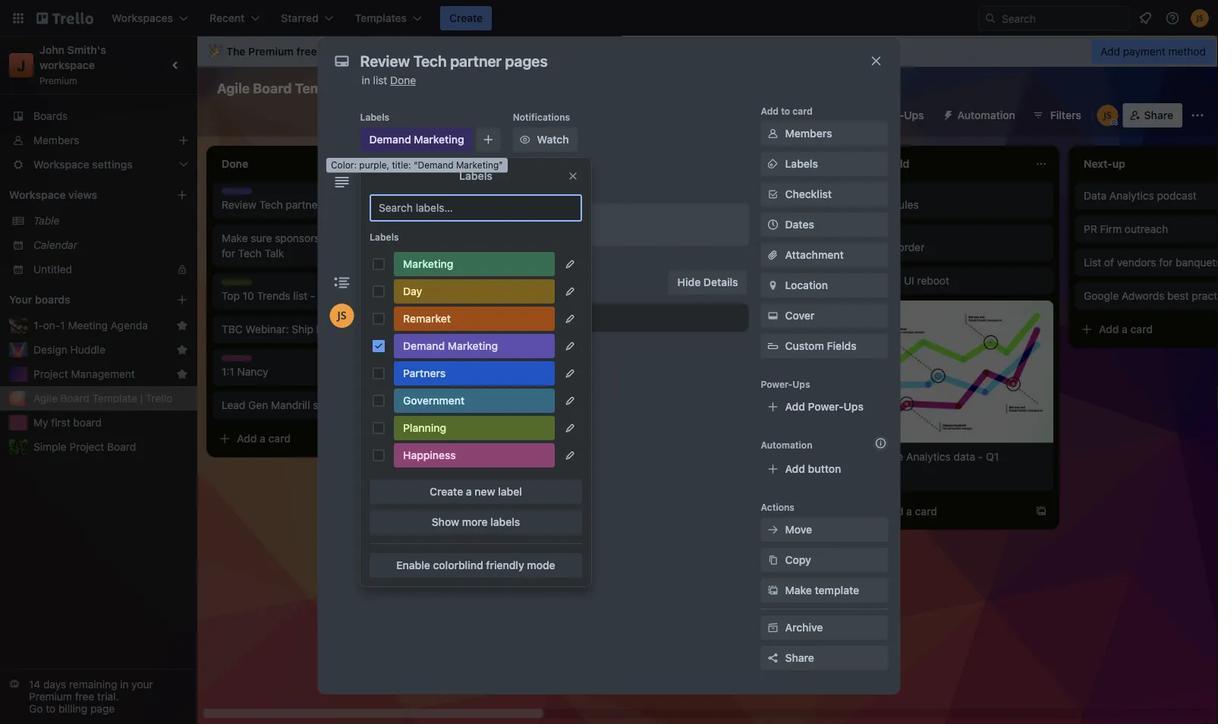 Task type: locate. For each thing, give the bounding box(es) containing it.
john smith (johnsmith38824343) image
[[1191, 9, 1209, 27], [330, 304, 354, 328]]

0 vertical spatial analytics
[[1110, 189, 1154, 202]]

1 right 1-
[[60, 319, 65, 332]]

2 horizontal spatial google
[[1084, 290, 1119, 302]]

page down remaining
[[90, 703, 115, 715]]

later
[[364, 323, 389, 336]]

0 vertical spatial to
[[781, 106, 790, 116]]

trial.
[[97, 690, 119, 703]]

talk
[[265, 247, 284, 260]]

add a card
[[1099, 323, 1153, 336], [237, 432, 291, 445], [884, 505, 938, 517], [452, 593, 506, 606]]

2 horizontal spatial ups
[[904, 109, 924, 121]]

sm image left 'copy'
[[766, 553, 781, 568]]

3 starred icon image from the top
[[176, 368, 188, 380]]

color: pink, title: "happiness" element down tbc in the top left of the page
[[222, 355, 268, 367]]

of
[[538, 232, 548, 244], [1105, 256, 1114, 269]]

add a more detailed description…
[[369, 211, 538, 223]]

add left "button"
[[785, 463, 805, 475]]

sm image for archive
[[766, 620, 781, 635]]

- left mode
[[517, 560, 522, 572]]

for right 'trial'
[[342, 45, 357, 58]]

archive link
[[761, 616, 889, 640]]

1 vertical spatial of
[[1105, 256, 1114, 269]]

board inside board name text field
[[253, 80, 292, 96]]

webinar
[[455, 265, 495, 278]]

1 horizontal spatial 14
[[530, 45, 542, 58]]

in right 'ends'
[[515, 45, 524, 58]]

-
[[310, 290, 315, 302], [978, 450, 983, 463], [517, 560, 522, 572]]

color: blue, title: "partners" element
[[868, 188, 906, 200], [686, 264, 724, 276], [394, 361, 555, 386]]

mandrill
[[271, 399, 310, 411]]

0 vertical spatial more
[[401, 211, 427, 223]]

john smith's workspace link
[[39, 44, 109, 71]]

0 vertical spatial government
[[437, 189, 491, 200]]

1 horizontal spatial for
[[342, 45, 357, 58]]

sm image right power-ups button
[[937, 103, 958, 125]]

sm image inside copy link
[[766, 553, 781, 568]]

friendly
[[486, 559, 524, 572]]

calendar left up
[[730, 109, 774, 121]]

labels up "checklist"
[[785, 158, 818, 170]]

1 vertical spatial 14
[[29, 678, 40, 691]]

| left the done link
[[359, 80, 362, 96]]

0 vertical spatial of
[[538, 232, 548, 244]]

going live with server deployment
[[437, 199, 603, 211]]

color: lime, title: "planning" element up description…
[[471, 188, 509, 200]]

smith's right j
[[67, 44, 106, 56]]

2 starred icon image from the top
[[176, 344, 188, 356]]

tech right review
[[259, 199, 283, 211]]

14 inside banner
[[530, 45, 542, 58]]

share button down "archive" link
[[761, 646, 889, 670]]

sm image left location
[[766, 278, 781, 293]]

more inside button
[[462, 516, 488, 528]]

color: pink, title: "happiness" element
[[868, 231, 915, 242], [222, 355, 268, 367], [394, 443, 555, 468]]

14 days remaining in your premium free trial. go to billing page
[[29, 678, 153, 715]]

analytics for google
[[906, 450, 951, 463]]

huddle
[[70, 344, 105, 356]]

lead
[[222, 399, 245, 411]]

agile
[[217, 80, 250, 96], [33, 392, 58, 405]]

remarket up hide
[[653, 265, 695, 276]]

2 vertical spatial ups
[[844, 400, 864, 413]]

10
[[243, 290, 254, 302]]

sm image down actions
[[766, 522, 781, 537]]

members down up
[[785, 127, 832, 140]]

label
[[498, 485, 522, 498]]

1 starred icon image from the top
[[176, 320, 188, 332]]

0 notifications image
[[1136, 9, 1155, 27]]

sm image left "checklist"
[[766, 187, 781, 202]]

sm image for labels
[[766, 156, 781, 172]]

hide details
[[678, 276, 738, 288]]

0 vertical spatial 14
[[530, 45, 542, 58]]

0 vertical spatial workspace
[[429, 45, 485, 58]]

create for create a new label
[[430, 485, 463, 498]]

1 horizontal spatial partners
[[686, 265, 724, 276]]

my first board link
[[33, 415, 188, 430]]

0 vertical spatial color: pink, title: "happiness" element
[[868, 231, 915, 242]]

demand marketing down color: yellow, title: "day" element
[[403, 340, 498, 352]]

1 vertical spatial -
[[978, 450, 983, 463]]

ups inside 'link'
[[844, 400, 864, 413]]

for inside make sure sponsors are indicated for tech talk
[[222, 247, 235, 260]]

template up my first board "link" in the bottom left of the page
[[92, 392, 137, 405]]

john up in list done
[[360, 45, 385, 58]]

color: purple, title: "demand marketing" element up the color: purple, title: "demand marketing"
[[360, 128, 473, 152]]

adwords inside google adwords list of referrers link
[[475, 232, 518, 244]]

sm image inside 'labels' link
[[766, 156, 781, 172]]

template
[[295, 80, 356, 96], [92, 392, 137, 405]]

tech down sure
[[238, 247, 262, 260]]

board inside agile board template | trello link
[[60, 392, 89, 405]]

workspace down the create button
[[429, 45, 485, 58]]

share button left show menu icon
[[1123, 103, 1183, 128]]

1 vertical spatial automation
[[761, 440, 813, 450]]

color: purple, title: "demand marketing" element
[[360, 128, 473, 152], [222, 188, 252, 194], [394, 334, 555, 358], [437, 550, 468, 556]]

0 vertical spatial google
[[437, 232, 472, 244]]

workspace
[[429, 45, 485, 58], [39, 59, 95, 71]]

analytics link
[[653, 231, 829, 246]]

sm image left archive
[[766, 620, 781, 635]]

power-ups inside button
[[869, 109, 924, 121]]

automation inside button
[[958, 109, 1016, 121]]

color: pink, title: "happiness" element down css
[[868, 231, 915, 242]]

banner containing 🎉
[[197, 36, 1218, 67]]

add a card down gen
[[237, 432, 291, 445]]

sm image inside make template link
[[766, 583, 781, 598]]

0 vertical spatial demand marketing
[[369, 133, 464, 146]]

automation left filters button
[[958, 109, 1016, 121]]

template inside board name text field
[[295, 80, 356, 96]]

review tech partner pages link
[[222, 197, 398, 213]]

0 horizontal spatial remarket
[[403, 312, 451, 325]]

1 horizontal spatial happiness
[[403, 449, 456, 462]]

hide
[[678, 276, 701, 288]]

0 horizontal spatial 1
[[60, 319, 65, 332]]

board
[[73, 416, 102, 429]]

project down board
[[69, 441, 104, 453]]

go
[[29, 703, 43, 715]]

0 vertical spatial trello
[[366, 80, 402, 96]]

create a view image
[[176, 189, 188, 201]]

1 vertical spatial starred icon image
[[176, 344, 188, 356]]

list left the done link
[[373, 74, 387, 87]]

new left label at the left
[[475, 485, 495, 498]]

happiness retail order
[[868, 232, 925, 254]]

0 vertical spatial partners
[[868, 189, 906, 200]]

boards link
[[0, 104, 197, 128]]

remarket for color: orange, title: "remarket" element to the right
[[653, 265, 695, 276]]

1 horizontal spatial |
[[359, 80, 362, 96]]

1 horizontal spatial share
[[1145, 109, 1174, 121]]

ups down fields
[[844, 400, 864, 413]]

sm image inside watch button
[[517, 132, 533, 147]]

sm image for members
[[766, 126, 781, 141]]

custom fields
[[785, 340, 857, 352]]

2 vertical spatial -
[[517, 560, 522, 572]]

demand down day
[[403, 340, 445, 352]]

0 horizontal spatial to
[[46, 703, 56, 715]]

0 horizontal spatial -
[[310, 290, 315, 302]]

- left forbes at left top
[[310, 290, 315, 302]]

ups left automation button
[[904, 109, 924, 121]]

0 vertical spatial create
[[449, 12, 483, 24]]

your
[[132, 678, 153, 691]]

Write a comment text field
[[360, 304, 749, 331]]

0 horizontal spatial workspace
[[39, 59, 95, 71]]

agile up my
[[33, 392, 58, 405]]

1 vertical spatial trello
[[146, 392, 173, 405]]

sm image inside automation button
[[937, 103, 958, 125]]

power-
[[777, 109, 811, 121], [869, 109, 904, 121], [761, 379, 793, 389], [808, 400, 844, 413]]

color: yellow, title: "day" element
[[394, 279, 555, 304]]

- left 'q1'
[[978, 450, 983, 463]]

in
[[515, 45, 524, 58], [362, 74, 370, 87], [120, 678, 129, 691]]

analytics down android
[[653, 232, 698, 244]]

make
[[222, 232, 248, 244], [785, 584, 812, 597]]

1 vertical spatial free
[[75, 690, 94, 703]]

john smith (johnsmith38824343) image right open information menu icon
[[1191, 9, 1209, 27]]

sm image inside move link
[[766, 522, 781, 537]]

workspace right j link on the left of page
[[39, 59, 95, 71]]

happiness inside happiness 1:1 nancy
[[222, 356, 268, 367]]

list
[[373, 74, 387, 87], [521, 232, 535, 244], [293, 290, 308, 302]]

tbc
[[222, 323, 243, 336]]

banner
[[197, 36, 1218, 67]]

add button button
[[761, 457, 889, 481]]

0 vertical spatial make
[[222, 232, 248, 244]]

color: lime, title: "planning" element up tbc in the top left of the page
[[222, 279, 260, 291]]

0 vertical spatial |
[[359, 80, 362, 96]]

1 horizontal spatial of
[[1105, 256, 1114, 269]]

hide details link
[[669, 270, 747, 295]]

agile board template | trello inside board name text field
[[217, 80, 402, 96]]

done
[[390, 74, 416, 87]]

color: purple, title: "demand marketing"
[[331, 160, 503, 170]]

sm image for automation
[[937, 103, 958, 125]]

color: sky, title: "government" element
[[437, 188, 491, 200], [394, 389, 555, 413]]

new right app
[[717, 199, 737, 211]]

stats
[[313, 399, 337, 411]]

1 vertical spatial calendar
[[33, 239, 77, 251]]

1 vertical spatial template
[[92, 392, 137, 405]]

color: lime, title: "planning" element
[[471, 188, 509, 200], [222, 279, 260, 291], [394, 416, 555, 440]]

to left up
[[781, 106, 790, 116]]

1 vertical spatial page
[[498, 496, 522, 509]]

order
[[899, 241, 925, 254]]

branding guidelines link
[[653, 273, 829, 288]]

partner
[[286, 199, 322, 211]]

data
[[954, 450, 976, 463]]

1 vertical spatial list
[[521, 232, 535, 244]]

sm image for make template
[[766, 583, 781, 598]]

1 horizontal spatial page
[[498, 496, 522, 509]]

a inside add a more detailed description… link
[[392, 211, 398, 223]]

more
[[401, 211, 427, 223], [462, 516, 488, 528]]

purple,
[[359, 160, 390, 170]]

agile down the
[[217, 80, 250, 96]]

marketing up "demand
[[414, 133, 464, 146]]

2 vertical spatial board
[[107, 441, 136, 453]]

sm image for watch
[[517, 132, 533, 147]]

smith's up the done link
[[388, 45, 426, 58]]

0 vertical spatial power-ups
[[869, 109, 924, 121]]

0 vertical spatial happiness
[[868, 232, 915, 242]]

agile board template | trello down 'trial'
[[217, 80, 402, 96]]

0 vertical spatial marketing
[[414, 133, 464, 146]]

starred icon image
[[176, 320, 188, 332], [176, 344, 188, 356], [176, 368, 188, 380]]

add inside button
[[785, 463, 805, 475]]

create inside primary element
[[449, 12, 483, 24]]

0 horizontal spatial happiness
[[222, 356, 268, 367]]

members down boards
[[33, 134, 79, 147]]

0 vertical spatial share button
[[1123, 103, 1183, 128]]

calendar for calendar power-up
[[730, 109, 774, 121]]

14 left days.
[[530, 45, 542, 58]]

1 vertical spatial create
[[430, 485, 463, 498]]

0 vertical spatial adwords
[[475, 232, 518, 244]]

workspace inside john smith's workspace premium
[[39, 59, 95, 71]]

google
[[437, 232, 472, 244], [1084, 290, 1119, 302], [868, 450, 904, 463]]

power- inside 'link'
[[808, 400, 844, 413]]

for for tech
[[222, 247, 235, 260]]

sm image for location
[[766, 278, 781, 293]]

sm image inside cover "link"
[[766, 308, 781, 323]]

sm image for checklist
[[766, 187, 781, 202]]

marketing down color: yellow, title: "day" element
[[448, 340, 498, 352]]

1 horizontal spatial power-ups
[[869, 109, 924, 121]]

1 down solutions
[[456, 517, 460, 528]]

of right list
[[1105, 256, 1114, 269]]

2 vertical spatial color: pink, title: "happiness" element
[[394, 443, 555, 468]]

0 horizontal spatial project
[[33, 368, 68, 380]]

agenda
[[111, 319, 148, 332]]

0 horizontal spatial make
[[222, 232, 248, 244]]

premium inside 14 days remaining in your premium free trial. go to billing page
[[29, 690, 72, 703]]

0 horizontal spatial color: orange, title: "remarket" element
[[394, 307, 555, 331]]

sm image inside location link
[[766, 278, 781, 293]]

color: orange, title: "remarket" element
[[653, 264, 695, 276], [394, 307, 555, 331]]

2 vertical spatial premium
[[29, 690, 72, 703]]

make inside make sure sponsors are indicated for tech talk
[[222, 232, 248, 244]]

🎉 the premium free trial for john smith's workspace ends in 14 days.
[[210, 45, 575, 58]]

a right it
[[466, 485, 472, 498]]

make sure sponsors are indicated for tech talk
[[222, 232, 386, 260]]

0 horizontal spatial for
[[222, 247, 235, 260]]

1 horizontal spatial more
[[462, 516, 488, 528]]

gen
[[248, 399, 268, 411]]

ups up add power-ups
[[793, 379, 810, 389]]

0 horizontal spatial members
[[33, 134, 79, 147]]

card down lead gen mandrill stats
[[268, 432, 291, 445]]

firm
[[1100, 223, 1122, 235]]

0 vertical spatial remarket
[[653, 265, 695, 276]]

0 vertical spatial color: blue, title: "partners" element
[[868, 188, 906, 200]]

2 horizontal spatial analytics
[[1110, 189, 1154, 202]]

create from template… image
[[820, 308, 832, 320], [1036, 505, 1048, 517]]

enable colorblind friendly mode
[[397, 559, 555, 572]]

sm image up the landing
[[766, 156, 781, 172]]

sm image down calendar power-up
[[766, 126, 781, 141]]

css rules link
[[868, 197, 1045, 213]]

government for the top color: sky, title: "government" element
[[437, 189, 491, 200]]

adwords down description…
[[475, 232, 518, 244]]

make template link
[[761, 578, 889, 603]]

table link
[[33, 213, 188, 229]]

0 vertical spatial share
[[1145, 109, 1174, 121]]

adwords down vendors
[[1122, 290, 1165, 302]]

0 horizontal spatial adwords
[[475, 232, 518, 244]]

a down description
[[392, 211, 398, 223]]

your
[[9, 293, 32, 306]]

1 vertical spatial workspace
[[39, 59, 95, 71]]

sm image inside "checklist" link
[[766, 187, 781, 202]]

trello down the 🎉 the premium free trial for john smith's workspace ends in 14 days.
[[366, 80, 402, 96]]

sm image left cover
[[766, 308, 781, 323]]

0 vertical spatial starred icon image
[[176, 320, 188, 332]]

0 vertical spatial ups
[[904, 109, 924, 121]]

primary element
[[0, 0, 1218, 36]]

landing
[[740, 199, 776, 211]]

new
[[717, 199, 737, 211], [475, 485, 495, 498]]

marketing up day
[[403, 258, 454, 270]]

in list done
[[362, 74, 416, 87]]

color: pink, title: "happiness" element for nancy
[[222, 355, 268, 367]]

0 vertical spatial color: orange, title: "remarket" element
[[653, 264, 695, 276]]

2 horizontal spatial board
[[253, 80, 292, 96]]

page up dates
[[779, 199, 803, 211]]

0 horizontal spatial partners
[[403, 367, 446, 380]]

create from template… image
[[389, 433, 401, 445]]

partners
[[868, 189, 906, 200], [686, 265, 724, 276], [403, 367, 446, 380]]

google analytics data - q1 link
[[868, 449, 1045, 464]]

0 vertical spatial project
[[33, 368, 68, 380]]

2 horizontal spatial -
[[978, 450, 983, 463]]

color: pink, title: "happiness" element for order
[[868, 231, 915, 242]]

2 vertical spatial in
[[120, 678, 129, 691]]

sm image
[[766, 126, 781, 141], [517, 132, 533, 147], [766, 187, 781, 202], [766, 278, 781, 293]]

it solutions page link
[[437, 495, 613, 510]]

1 horizontal spatial template
[[295, 80, 356, 96]]

list of vendors for banquets link
[[1084, 255, 1218, 270]]

| up my first board "link" in the bottom left of the page
[[140, 392, 143, 405]]

create for create
[[449, 12, 483, 24]]

close popover image
[[567, 170, 579, 182]]

detailed
[[429, 211, 470, 223]]

workspace
[[9, 189, 66, 201]]

make for make sure sponsors are indicated for tech talk
[[222, 232, 248, 244]]

a inside create a new label button
[[466, 485, 472, 498]]

page inside 14 days remaining in your premium free trial. go to billing page
[[90, 703, 115, 715]]

add board image
[[176, 294, 188, 306]]

sm image inside "archive" link
[[766, 620, 781, 635]]

0 horizontal spatial smith's
[[67, 44, 106, 56]]

0 vertical spatial free
[[297, 45, 317, 58]]

power- down "custom fields" button on the right top
[[808, 400, 844, 413]]

new for landing
[[717, 199, 737, 211]]

1 vertical spatial to
[[46, 703, 56, 715]]

14 left days
[[29, 678, 40, 691]]

1 horizontal spatial automation
[[958, 109, 1016, 121]]

happiness up it
[[403, 449, 456, 462]]

0 vertical spatial color: lime, title: "planning" element
[[471, 188, 509, 200]]

john smith (johnsmith38824343) image down forbes at left top
[[330, 304, 354, 328]]

None text field
[[353, 47, 854, 74]]

add a card button
[[1075, 317, 1218, 342], [213, 427, 383, 451], [859, 499, 1029, 523], [428, 588, 598, 612]]

new inside button
[[475, 485, 495, 498]]

adwords inside google adwords best practi link
[[1122, 290, 1165, 302]]

share
[[1145, 109, 1174, 121], [785, 652, 814, 664]]

power- inside button
[[869, 109, 904, 121]]

color: lime, title: "planning" element up the create a new label
[[394, 416, 555, 440]]

list right trends
[[293, 290, 308, 302]]

starred icon image for design huddle
[[176, 344, 188, 356]]

planning up description…
[[471, 189, 509, 200]]

0 vertical spatial tech
[[259, 199, 283, 211]]

1 vertical spatial color: blue, title: "partners" element
[[686, 264, 724, 276]]

0 horizontal spatial john
[[39, 44, 65, 56]]

going
[[437, 199, 466, 211]]

happiness down tbc in the top left of the page
[[222, 356, 268, 367]]

sm image
[[937, 103, 958, 125], [766, 156, 781, 172], [766, 308, 781, 323], [766, 522, 781, 537], [766, 553, 781, 568], [766, 583, 781, 598], [766, 620, 781, 635]]

john right j
[[39, 44, 65, 56]]

Search field
[[979, 6, 1130, 30]]

happiness inside the happiness retail order
[[868, 232, 915, 242]]

in inside banner
[[515, 45, 524, 58]]

members for leftmost members link
[[33, 134, 79, 147]]

0 vertical spatial create from template… image
[[820, 308, 832, 320]]

sure
[[251, 232, 272, 244]]

members for members link to the right
[[785, 127, 832, 140]]

demand up 'title:' on the top of page
[[369, 133, 411, 146]]

share down archive
[[785, 652, 814, 664]]

2 vertical spatial color: lime, title: "planning" element
[[394, 416, 555, 440]]

2 vertical spatial partners
[[403, 367, 446, 380]]

analytics up the pr firm outreach
[[1110, 189, 1154, 202]]

list inside planning top 10 trends list - forbes
[[293, 290, 308, 302]]

1 vertical spatial tech
[[238, 247, 262, 260]]

power- right up
[[869, 109, 904, 121]]

more down solutions
[[462, 516, 488, 528]]

data
[[1084, 189, 1107, 202]]

0 horizontal spatial share button
[[761, 646, 889, 670]]

mobile ui reboot
[[868, 274, 950, 287]]

sm image for cover
[[766, 308, 781, 323]]

color: green, title: "marketing" element
[[394, 252, 555, 276]]

0 horizontal spatial agile board template | trello
[[33, 392, 173, 405]]

0 vertical spatial in
[[515, 45, 524, 58]]

add payment method link
[[1092, 39, 1215, 64]]



Task type: describe. For each thing, give the bounding box(es) containing it.
days.
[[548, 45, 575, 58]]

demand marketing for color: purple, title: "demand marketing" element on top of the color: purple, title: "demand marketing"
[[369, 133, 464, 146]]

color: purple, title: "demand marketing" element up email
[[437, 550, 468, 556]]

john smith (johnsmith38824343) image
[[1098, 105, 1119, 126]]

new for label
[[475, 485, 495, 498]]

add a card down enable colorblind friendly mode button
[[452, 593, 506, 606]]

Board name text field
[[210, 76, 410, 100]]

2 vertical spatial marketing
[[448, 340, 498, 352]]

0 horizontal spatial ups
[[793, 379, 810, 389]]

0 horizontal spatial more
[[401, 211, 427, 223]]

planning inside planning top 10 trends list - forbes
[[222, 280, 260, 291]]

14 inside 14 days remaining in your premium free trial. go to billing page
[[29, 678, 40, 691]]

ups inside button
[[904, 109, 924, 121]]

google for google adwords best practi
[[1084, 290, 1119, 302]]

confetti image
[[210, 45, 220, 58]]

reboot
[[917, 274, 950, 287]]

workspace inside banner
[[429, 45, 485, 58]]

1 horizontal spatial smith's
[[388, 45, 426, 58]]

agile inside board name text field
[[217, 80, 250, 96]]

q1
[[986, 450, 999, 463]]

add inside 'link'
[[785, 400, 805, 413]]

to inside 14 days remaining in your premium free trial. go to billing page
[[46, 703, 56, 715]]

1 inside button
[[60, 319, 65, 332]]

john inside john smith's workspace premium
[[39, 44, 65, 56]]

referrers
[[551, 232, 593, 244]]

1 horizontal spatial project
[[69, 441, 104, 453]]

0 horizontal spatial automation
[[761, 440, 813, 450]]

0 horizontal spatial agile
[[33, 392, 58, 405]]

1 horizontal spatial members link
[[761, 121, 889, 146]]

meeting
[[68, 319, 108, 332]]

calendar power-up
[[730, 109, 825, 121]]

0 horizontal spatial trello
[[146, 392, 173, 405]]

board inside the simple project board link
[[107, 441, 136, 453]]

dates button
[[761, 213, 889, 237]]

add button
[[785, 463, 841, 475]]

webinar:
[[246, 323, 289, 336]]

watch
[[537, 133, 569, 146]]

boards
[[35, 293, 70, 306]]

views
[[68, 189, 97, 201]]

add a card button down google analytics data - q1
[[859, 499, 1029, 523]]

happiness for nancy
[[222, 356, 268, 367]]

a down gen
[[260, 432, 266, 445]]

1-on-1 meeting agenda
[[33, 319, 148, 332]]

tech inside make sure sponsors are indicated for tech talk
[[238, 247, 262, 260]]

agile board template | trello link
[[33, 391, 188, 406]]

enable colorblind friendly mode button
[[370, 553, 582, 578]]

add up indicated on the left of the page
[[369, 211, 389, 223]]

add power-ups link
[[761, 395, 889, 419]]

remarket for the leftmost color: orange, title: "remarket" element
[[403, 312, 451, 325]]

2 horizontal spatial list
[[521, 232, 535, 244]]

retail
[[868, 241, 896, 254]]

card down google adwords best practi link
[[1131, 323, 1153, 336]]

starred icon image for 1-on-1 meeting agenda
[[176, 320, 188, 332]]

free inside banner
[[297, 45, 317, 58]]

adwords for best
[[1122, 290, 1165, 302]]

your boards with 6 items element
[[9, 291, 153, 309]]

nancy
[[237, 366, 268, 378]]

a down enable colorblind friendly mode button
[[475, 593, 481, 606]]

- inside google analytics data - q1 link
[[978, 450, 983, 463]]

switch to… image
[[11, 11, 26, 26]]

outreach
[[1125, 223, 1168, 235]]

retail order link
[[868, 240, 1045, 255]]

going live with server deployment link
[[437, 197, 613, 213]]

add left payment
[[1101, 45, 1121, 58]]

campaign
[[466, 560, 514, 572]]

1 horizontal spatial list
[[373, 74, 387, 87]]

review tech partner pages
[[222, 199, 354, 211]]

app
[[694, 199, 714, 211]]

show more labels button
[[370, 510, 582, 534]]

title:
[[392, 160, 411, 170]]

add down google adwords best practi link
[[1099, 323, 1119, 336]]

practi
[[1192, 290, 1218, 302]]

0 horizontal spatial of
[[538, 232, 548, 244]]

for for john
[[342, 45, 357, 58]]

1 horizontal spatial color: orange, title: "remarket" element
[[653, 264, 695, 276]]

free inside 14 days remaining in your premium free trial. go to billing page
[[75, 690, 94, 703]]

sm image for copy
[[766, 553, 781, 568]]

1 horizontal spatial in
[[362, 74, 370, 87]]

top
[[222, 290, 240, 302]]

design huddle button
[[33, 342, 170, 358]]

add a card down google adwords best practi link
[[1099, 323, 1153, 336]]

template inside agile board template | trello link
[[92, 392, 137, 405]]

analytics for data
[[1110, 189, 1154, 202]]

design
[[33, 344, 67, 356]]

make template
[[785, 584, 859, 597]]

card down google analytics data - q1
[[915, 505, 938, 517]]

1 vertical spatial color: lime, title: "planning" element
[[222, 279, 260, 291]]

premium inside john smith's workspace premium
[[39, 75, 77, 86]]

template
[[815, 584, 859, 597]]

google for google analytics data - q1
[[868, 450, 904, 463]]

0 vertical spatial premium
[[248, 45, 294, 58]]

now,
[[316, 323, 340, 336]]

add a card button down mandrill
[[213, 427, 383, 451]]

2 horizontal spatial for
[[1160, 256, 1173, 269]]

- inside planning top 10 trends list - forbes
[[310, 290, 315, 302]]

marketing inside 'element'
[[403, 258, 454, 270]]

the
[[226, 45, 246, 58]]

google analytics data - q1
[[868, 450, 999, 463]]

color:
[[331, 160, 357, 170]]

tbc webinar: ship now, not later link
[[222, 322, 398, 337]]

add down google analytics data - q1
[[884, 505, 904, 517]]

google adwords best practi
[[1084, 290, 1218, 302]]

labels up the 'live'
[[459, 170, 493, 182]]

adwords for list
[[475, 232, 518, 244]]

partners css rules
[[868, 189, 919, 211]]

create button
[[440, 6, 492, 30]]

add a card button down google adwords best practi link
[[1075, 317, 1218, 342]]

search image
[[985, 12, 997, 24]]

- inside email campaign - february link
[[517, 560, 522, 572]]

billing
[[58, 703, 87, 715]]

2 vertical spatial happiness
[[403, 449, 456, 462]]

forbes
[[318, 290, 352, 302]]

actions
[[761, 502, 795, 512]]

checklist link
[[761, 182, 889, 206]]

cover link
[[761, 304, 889, 328]]

card down 'campaign' at the left of page
[[484, 593, 506, 606]]

method
[[1169, 45, 1206, 58]]

1 vertical spatial 1
[[456, 517, 460, 528]]

0 vertical spatial color: sky, title: "government" element
[[437, 188, 491, 200]]

government for the bottom color: sky, title: "government" element
[[403, 394, 465, 407]]

trello inside board name text field
[[366, 80, 402, 96]]

planning down referrers
[[540, 265, 582, 278]]

1 vertical spatial |
[[140, 392, 143, 405]]

in inside 14 days remaining in your premium free trial. go to billing page
[[120, 678, 129, 691]]

tech inside "link"
[[259, 199, 283, 211]]

add payment method
[[1101, 45, 1206, 58]]

1 horizontal spatial john smith (johnsmith38824343) image
[[1191, 9, 1209, 27]]

ship
[[292, 323, 313, 336]]

copy link
[[761, 548, 889, 572]]

show more labels
[[432, 516, 520, 528]]

custom fields button
[[761, 339, 889, 354]]

labels down in list done
[[360, 112, 390, 122]]

sponsors
[[275, 232, 320, 244]]

color: purple, title: "demand marketing" tooltip
[[326, 158, 508, 173]]

february
[[525, 560, 569, 572]]

1 horizontal spatial john
[[360, 45, 385, 58]]

filters
[[1051, 109, 1082, 121]]

sm image for move
[[766, 522, 781, 537]]

boards
[[33, 110, 68, 122]]

mode
[[527, 559, 555, 572]]

partners inside partners css rules
[[868, 189, 906, 200]]

vendors
[[1117, 256, 1157, 269]]

email
[[437, 560, 463, 572]]

move
[[785, 523, 812, 536]]

color: purple, title: "demand marketing" element up review
[[222, 188, 252, 194]]

star or unstar board image
[[419, 82, 431, 94]]

0 vertical spatial page
[[779, 199, 803, 211]]

add power-ups
[[785, 400, 864, 413]]

open information menu image
[[1165, 11, 1181, 26]]

a down google adwords best practi link
[[1122, 323, 1128, 336]]

1 vertical spatial partners
[[686, 265, 724, 276]]

add down colorblind
[[452, 593, 473, 606]]

starred icon image for project management
[[176, 368, 188, 380]]

1 horizontal spatial color: pink, title: "happiness" element
[[394, 443, 555, 468]]

0 vertical spatial demand
[[369, 133, 411, 146]]

1 vertical spatial demand
[[403, 340, 445, 352]]

untitled
[[33, 263, 72, 276]]

happiness for order
[[868, 232, 915, 242]]

remaining
[[69, 678, 117, 691]]

add down gen
[[237, 432, 257, 445]]

location link
[[761, 273, 889, 298]]

project inside button
[[33, 368, 68, 380]]

make for make template
[[785, 584, 812, 597]]

up
[[811, 109, 825, 121]]

copy
[[785, 554, 811, 566]]

0 horizontal spatial members link
[[0, 128, 197, 153]]

attachment button
[[761, 243, 889, 267]]

move link
[[761, 518, 889, 542]]

create a new label button
[[370, 480, 582, 504]]

power- down custom
[[761, 379, 793, 389]]

google for google adwords list of referrers
[[437, 232, 472, 244]]

happiness 1:1 nancy
[[222, 356, 268, 378]]

1 horizontal spatial create from template… image
[[1036, 505, 1048, 517]]

automation button
[[937, 103, 1025, 128]]

demand marketing for color: purple, title: "demand marketing" element below color: yellow, title: "day" element
[[403, 340, 498, 352]]

1 vertical spatial color: sky, title: "government" element
[[394, 389, 555, 413]]

2 vertical spatial color: blue, title: "partners" element
[[394, 361, 555, 386]]

0 horizontal spatial share
[[785, 652, 814, 664]]

🎉
[[210, 45, 220, 58]]

1 horizontal spatial share button
[[1123, 103, 1183, 128]]

show menu image
[[1190, 108, 1206, 123]]

| inside board name text field
[[359, 80, 362, 96]]

a down google analytics data - q1
[[907, 505, 912, 517]]

labels up the "activity"
[[370, 232, 399, 242]]

0 horizontal spatial create from template… image
[[820, 308, 832, 320]]

add a card down google analytics data - q1
[[884, 505, 938, 517]]

card up 'labels' link
[[793, 106, 813, 116]]

button
[[808, 463, 841, 475]]

smith's inside john smith's workspace premium
[[67, 44, 106, 56]]

my
[[33, 416, 48, 429]]

lead gen mandrill stats
[[222, 399, 337, 411]]

power- up 'labels' link
[[777, 109, 811, 121]]

simple project board link
[[33, 440, 188, 455]]

make sure sponsors are indicated for tech talk link
[[222, 231, 398, 261]]

add a more detailed description… link
[[360, 203, 749, 246]]

banquets
[[1176, 256, 1218, 269]]

planning right create from template… icon
[[403, 422, 446, 434]]

archive
[[785, 621, 823, 634]]

add left up
[[761, 106, 779, 116]]

details
[[704, 276, 738, 288]]

0 horizontal spatial john smith (johnsmith38824343) image
[[330, 304, 354, 328]]

calendar for calendar
[[33, 239, 77, 251]]

add a card button down email campaign - february
[[428, 588, 598, 612]]

"demand
[[414, 160, 454, 170]]

1 horizontal spatial color: blue, title: "partners" element
[[686, 264, 724, 276]]

project management
[[33, 368, 135, 380]]

Search labels… text field
[[370, 194, 582, 222]]

0 horizontal spatial power-ups
[[761, 379, 810, 389]]

custom
[[785, 340, 824, 352]]

color: purple, title: "demand marketing" element down color: yellow, title: "day" element
[[394, 334, 555, 358]]

1 vertical spatial share button
[[761, 646, 889, 670]]

on-
[[43, 319, 60, 332]]

0 horizontal spatial analytics
[[653, 232, 698, 244]]



Task type: vqa. For each thing, say whether or not it's contained in the screenshot.
successful,
no



